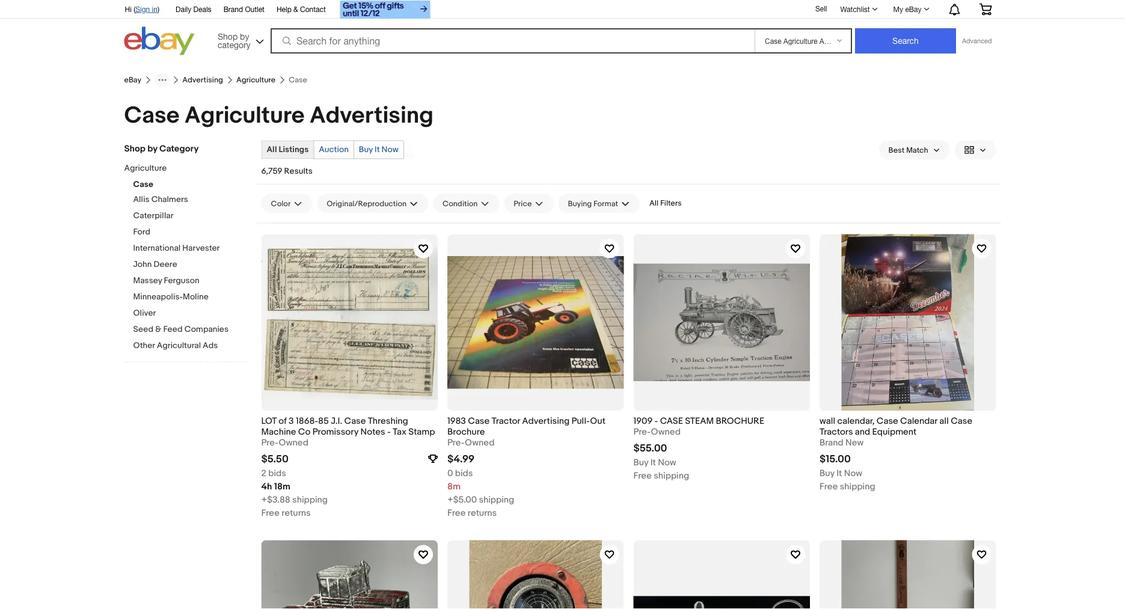 Task type: locate. For each thing, give the bounding box(es) containing it.
pre-
[[633, 426, 651, 437], [261, 437, 279, 448], [447, 437, 465, 448]]

2 vertical spatial agriculture
[[124, 163, 167, 173]]

2 bids from the left
[[455, 468, 473, 479]]

shipping inside $5.50 2 bids 4h 18m +$3.88 shipping free returns
[[292, 495, 328, 505]]

6,759 results
[[261, 166, 313, 176]]

all
[[939, 416, 949, 426]]

free down the +$5.00
[[447, 508, 466, 519]]

free down +$3.88 on the left bottom of the page
[[261, 508, 280, 519]]

- right 1909
[[655, 416, 658, 426]]

0 vertical spatial agriculture
[[236, 75, 276, 85]]

main content
[[256, 130, 1001, 609]]

1 horizontal spatial buy
[[633, 457, 648, 468]]

owned down brochure
[[465, 437, 495, 448]]

2 horizontal spatial it
[[837, 468, 842, 479]]

notes
[[360, 426, 385, 437]]

brand outlet link
[[223, 3, 264, 16]]

shipping right +$3.88 on the left bottom of the page
[[292, 495, 328, 505]]

owned inside the lot of 3 1868-85 j.i. case threshing machine co promissory notes - tax stamp pre-owned
[[279, 437, 308, 448]]

returns inside $5.50 2 bids 4h 18m +$3.88 shipping free returns
[[282, 508, 311, 519]]

& inside help & contact link
[[293, 5, 298, 13]]

tractors
[[820, 426, 853, 437]]

price button
[[504, 194, 553, 213]]

ford link
[[133, 227, 247, 238]]

buy inside buy it now link
[[359, 145, 373, 155]]

0 horizontal spatial owned
[[279, 437, 308, 448]]

ferguson
[[164, 276, 199, 286]]

bids inside 1983 case tractor advertising pull-out brochure pre-owned $4.99 0 bids 8m +$5.00 shipping free returns
[[455, 468, 473, 479]]

advertising down category
[[182, 75, 223, 85]]

wall
[[820, 416, 835, 426]]

2 horizontal spatial pre-
[[633, 426, 651, 437]]

agriculture link down the category
[[124, 163, 238, 175]]

free down $15.00
[[820, 481, 838, 492]]

bids right 2
[[268, 468, 286, 479]]

0 horizontal spatial bids
[[268, 468, 286, 479]]

sell
[[815, 4, 827, 13]]

2 vertical spatial advertising
[[522, 416, 570, 426]]

1 horizontal spatial &
[[293, 5, 298, 13]]

advertising left pull-
[[522, 416, 570, 426]]

0 horizontal spatial by
[[147, 143, 157, 154]]

minneapolis-moline link
[[133, 292, 247, 303]]

advertising inside 1983 case tractor advertising pull-out brochure pre-owned $4.99 0 bids 8m +$5.00 shipping free returns
[[522, 416, 570, 426]]

ford
[[133, 227, 150, 237]]

allis chalmers link
[[133, 195, 247, 206]]

case
[[124, 102, 180, 130], [133, 179, 153, 190], [344, 416, 366, 426], [468, 416, 490, 426], [877, 416, 898, 426], [951, 416, 972, 426]]

brochure
[[716, 416, 764, 426]]

advanced
[[962, 37, 992, 45]]

0 horizontal spatial shop
[[124, 143, 145, 154]]

returns down the +$5.00
[[468, 508, 497, 519]]

pre- down machine
[[261, 437, 279, 448]]

pre- down brochure
[[447, 437, 465, 448]]

pre- inside 1983 case tractor advertising pull-out brochure pre-owned $4.99 0 bids 8m +$5.00 shipping free returns
[[447, 437, 465, 448]]

auction
[[319, 145, 349, 155]]

agriculture up all listings link
[[185, 102, 305, 130]]

international harvester link
[[133, 243, 247, 255]]

1 vertical spatial &
[[155, 324, 161, 335]]

pull-
[[572, 416, 590, 426]]

it down $15.00
[[837, 468, 842, 479]]

it
[[375, 145, 380, 155], [650, 457, 656, 468], [837, 468, 842, 479]]

it inside buy it now link
[[375, 145, 380, 155]]

owned down co
[[279, 437, 308, 448]]

agriculture down category
[[236, 75, 276, 85]]

all left filters
[[649, 199, 659, 208]]

1 vertical spatial advertising
[[310, 102, 434, 130]]

case inside the lot of 3 1868-85 j.i. case threshing machine co promissory notes - tax stamp pre-owned
[[344, 416, 366, 426]]

j.i.
[[331, 416, 342, 426]]

now down $55.00
[[658, 457, 676, 468]]

buy right the auction
[[359, 145, 373, 155]]

by down brand outlet link
[[240, 31, 249, 41]]

my
[[893, 5, 903, 13]]

0 horizontal spatial -
[[387, 426, 391, 437]]

0 horizontal spatial brand
[[223, 5, 243, 13]]

& right help
[[293, 5, 298, 13]]

0 vertical spatial agriculture link
[[236, 75, 276, 85]]

john
[[133, 259, 152, 270]]

0 horizontal spatial all
[[267, 145, 277, 155]]

0 vertical spatial &
[[293, 5, 298, 13]]

1 horizontal spatial -
[[655, 416, 658, 426]]

owned inside 1983 case tractor advertising pull-out brochure pre-owned $4.99 0 bids 8m +$5.00 shipping free returns
[[465, 437, 495, 448]]

0 vertical spatial by
[[240, 31, 249, 41]]

now inside the "wall calendar, case calendar all case tractors and equipment brand new $15.00 buy it now free shipping"
[[844, 468, 862, 479]]

price
[[514, 199, 532, 208]]

1 horizontal spatial now
[[658, 457, 676, 468]]

shop by category
[[218, 31, 251, 50]]

buy down $55.00
[[633, 457, 648, 468]]

1 vertical spatial agriculture link
[[124, 163, 238, 175]]

pre- down 1909
[[633, 426, 651, 437]]

top rated plus image
[[428, 454, 438, 464]]

1 vertical spatial agriculture
[[185, 102, 305, 130]]

account navigation
[[118, 0, 1001, 20]]

free down $55.00
[[633, 470, 652, 481]]

$5.50 2 bids 4h 18m +$3.88 shipping free returns
[[261, 453, 328, 519]]

0 horizontal spatial it
[[375, 145, 380, 155]]

harvester
[[182, 243, 220, 253]]

$4.99
[[447, 453, 475, 466]]

2 horizontal spatial owned
[[651, 426, 681, 437]]

by
[[240, 31, 249, 41], [147, 143, 157, 154]]

& inside agriculture case allis chalmers caterpillar ford international harvester john deere massey ferguson minneapolis-moline oliver seed & feed companies other agricultural ads
[[155, 324, 161, 335]]

1 horizontal spatial by
[[240, 31, 249, 41]]

-
[[655, 416, 658, 426], [387, 426, 391, 437]]

0 horizontal spatial returns
[[282, 508, 311, 519]]

all inside button
[[649, 199, 659, 208]]

0 vertical spatial brand
[[223, 5, 243, 13]]

shop by category button
[[212, 27, 266, 53]]

bids right 0
[[455, 468, 473, 479]]

owned down case
[[651, 426, 681, 437]]

by left the category
[[147, 143, 157, 154]]

steam
[[685, 416, 714, 426]]

&
[[293, 5, 298, 13], [155, 324, 161, 335]]

other agricultural ads link
[[133, 341, 247, 352]]

your shopping cart image
[[979, 3, 992, 15]]

bids inside $5.50 2 bids 4h 18m +$3.88 shipping free returns
[[268, 468, 286, 479]]

all filters button
[[645, 194, 687, 213]]

case
[[660, 416, 683, 426]]

ebay inside "account" navigation
[[905, 5, 922, 13]]

agriculture link down category
[[236, 75, 276, 85]]

brand down tractors
[[820, 437, 843, 448]]

machine
[[261, 426, 296, 437]]

oliver
[[133, 308, 156, 318]]

case inside 1983 case tractor advertising pull-out brochure pre-owned $4.99 0 bids 8m +$5.00 shipping free returns
[[468, 416, 490, 426]]

returns down +$3.88 on the left bottom of the page
[[282, 508, 311, 519]]

& left feed
[[155, 324, 161, 335]]

1 vertical spatial shop
[[124, 143, 145, 154]]

1 horizontal spatial brand
[[820, 437, 843, 448]]

1 horizontal spatial all
[[649, 199, 659, 208]]

brand left outlet
[[223, 5, 243, 13]]

1909
[[633, 416, 653, 426]]

all up "6,759"
[[267, 145, 277, 155]]

+$3.88
[[261, 495, 290, 505]]

it inside the "wall calendar, case calendar all case tractors and equipment brand new $15.00 buy it now free shipping"
[[837, 468, 842, 479]]

1 vertical spatial brand
[[820, 437, 843, 448]]

85
[[318, 416, 329, 426]]

it down $55.00
[[650, 457, 656, 468]]

2 horizontal spatial now
[[844, 468, 862, 479]]

all listings
[[267, 145, 309, 155]]

agriculture down shop by category
[[124, 163, 167, 173]]

buy it now
[[359, 145, 399, 155]]

shipping down $15.00
[[840, 481, 875, 492]]

shop for shop by category
[[124, 143, 145, 154]]

0 vertical spatial all
[[267, 145, 277, 155]]

1909 - case steam brochure link
[[633, 416, 810, 426]]

1 vertical spatial all
[[649, 199, 659, 208]]

promissory
[[313, 426, 358, 437]]

1 vertical spatial ebay
[[124, 75, 141, 85]]

by for category
[[240, 31, 249, 41]]

8m
[[447, 481, 461, 492]]

shipping down $55.00
[[654, 470, 689, 481]]

1 horizontal spatial it
[[650, 457, 656, 468]]

best
[[888, 145, 905, 155]]

1983 case tractor advertising pull-out brochure pre-owned $4.99 0 bids 8m +$5.00 shipping free returns
[[447, 416, 605, 519]]

tractor
[[492, 416, 520, 426]]

3
[[289, 416, 294, 426]]

0 vertical spatial ebay
[[905, 5, 922, 13]]

daily deals link
[[176, 3, 211, 16]]

feed
[[163, 324, 183, 335]]

(
[[134, 5, 135, 13]]

1 horizontal spatial pre-
[[447, 437, 465, 448]]

1 horizontal spatial shop
[[218, 31, 238, 41]]

0 vertical spatial shop
[[218, 31, 238, 41]]

pre- inside "1909 - case steam brochure pre-owned $55.00 buy it now free shipping"
[[633, 426, 651, 437]]

case up allis in the top of the page
[[133, 179, 153, 190]]

agriculture link
[[236, 75, 276, 85], [124, 163, 238, 175]]

agriculture inside agriculture case allis chalmers caterpillar ford international harvester john deere massey ferguson minneapolis-moline oliver seed & feed companies other agricultural ads
[[124, 163, 167, 173]]

2 returns from the left
[[468, 508, 497, 519]]

contact
[[300, 5, 326, 13]]

agriculture
[[236, 75, 276, 85], [185, 102, 305, 130], [124, 163, 167, 173]]

by for category
[[147, 143, 157, 154]]

shop left the category
[[124, 143, 145, 154]]

returns inside 1983 case tractor advertising pull-out brochure pre-owned $4.99 0 bids 8m +$5.00 shipping free returns
[[468, 508, 497, 519]]

1 vertical spatial by
[[147, 143, 157, 154]]

2 horizontal spatial advertising
[[522, 416, 570, 426]]

1 horizontal spatial ebay
[[905, 5, 922, 13]]

None submit
[[855, 28, 956, 54]]

1 horizontal spatial owned
[[465, 437, 495, 448]]

it right the auction
[[375, 145, 380, 155]]

get an extra 15% off image
[[340, 1, 430, 19]]

0 horizontal spatial advertising
[[182, 75, 223, 85]]

1 horizontal spatial advertising
[[310, 102, 434, 130]]

0 horizontal spatial &
[[155, 324, 161, 335]]

shop inside shop by category
[[218, 31, 238, 41]]

bids
[[268, 468, 286, 479], [455, 468, 473, 479]]

0 horizontal spatial pre-
[[261, 437, 279, 448]]

advertising up buy it now link
[[310, 102, 434, 130]]

all for all listings
[[267, 145, 277, 155]]

shipping right the +$5.00
[[479, 495, 514, 505]]

0 horizontal spatial ebay
[[124, 75, 141, 85]]

buy down $15.00
[[820, 468, 835, 479]]

by inside shop by category
[[240, 31, 249, 41]]

shipping inside "1909 - case steam brochure pre-owned $55.00 buy it now free shipping"
[[654, 470, 689, 481]]

$5.50
[[261, 453, 289, 466]]

1 horizontal spatial bids
[[455, 468, 473, 479]]

ebay link
[[124, 75, 141, 85]]

advertising
[[182, 75, 223, 85], [310, 102, 434, 130], [522, 416, 570, 426]]

1 horizontal spatial returns
[[468, 508, 497, 519]]

- left tax
[[387, 426, 391, 437]]

1 bids from the left
[[268, 468, 286, 479]]

daily deals
[[176, 5, 211, 13]]

case up brochure
[[468, 416, 490, 426]]

seed & feed companies link
[[133, 324, 247, 336]]

2 horizontal spatial buy
[[820, 468, 835, 479]]

co
[[298, 426, 311, 437]]

shop by category banner
[[118, 0, 1001, 58]]

sign
[[135, 5, 150, 13]]

now down $15.00
[[844, 468, 862, 479]]

0 horizontal spatial buy
[[359, 145, 373, 155]]

buy
[[359, 145, 373, 155], [633, 457, 648, 468], [820, 468, 835, 479]]

case right j.i.
[[344, 416, 366, 426]]

shop down brand outlet link
[[218, 31, 238, 41]]

1 returns from the left
[[282, 508, 311, 519]]

1909 - case steam brochure pre-owned $55.00 buy it now free shipping
[[633, 416, 764, 481]]

returns
[[282, 508, 311, 519], [468, 508, 497, 519]]

now right the auction
[[382, 145, 399, 155]]



Task type: vqa. For each thing, say whether or not it's contained in the screenshot.
(
yes



Task type: describe. For each thing, give the bounding box(es) containing it.
out
[[590, 416, 605, 426]]

shipping inside 1983 case tractor advertising pull-out brochure pre-owned $4.99 0 bids 8m +$5.00 shipping free returns
[[479, 495, 514, 505]]

wall calendar, case calendar all case tractors and equipment image
[[820, 234, 996, 411]]

1983 case tractor advertising pull-out brochure image
[[447, 234, 624, 411]]

- inside the lot of 3 1868-85 j.i. case threshing machine co promissory notes - tax stamp pre-owned
[[387, 426, 391, 437]]

auction link
[[314, 141, 353, 158]]

original/reproduction
[[327, 199, 407, 208]]

deals
[[193, 5, 211, 13]]

case inside agriculture case allis chalmers caterpillar ford international harvester john deere massey ferguson minneapolis-moline oliver seed & feed companies other agricultural ads
[[133, 179, 153, 190]]

ads
[[203, 341, 218, 351]]

agricultural
[[157, 341, 201, 351]]

format
[[594, 199, 618, 208]]

threshing
[[368, 416, 408, 426]]

wall calendar, case calendar all case tractors and equipment brand new $15.00 buy it now free shipping
[[820, 416, 972, 492]]

calendar
[[900, 416, 937, 426]]

brand inside the "wall calendar, case calendar all case tractors and equipment brand new $15.00 buy it now free shipping"
[[820, 437, 843, 448]]

help & contact link
[[277, 3, 326, 16]]

calendar,
[[837, 416, 875, 426]]

sell link
[[810, 4, 832, 13]]

sign in link
[[135, 5, 158, 13]]

hi
[[125, 5, 132, 13]]

massey
[[133, 276, 162, 286]]

wall calendar, case calendar all case tractors and equipment link
[[820, 416, 996, 437]]

category
[[159, 143, 199, 154]]

)
[[158, 5, 159, 13]]

outlet
[[245, 5, 264, 13]]

shop for shop by category
[[218, 31, 238, 41]]

of
[[279, 416, 287, 426]]

brand inside brand outlet link
[[223, 5, 243, 13]]

advanced link
[[956, 29, 998, 53]]

$55.00
[[633, 442, 667, 455]]

it inside "1909 - case steam brochure pre-owned $55.00 buy it now free shipping"
[[650, 457, 656, 468]]

all for all filters
[[649, 199, 659, 208]]

0 vertical spatial advertising
[[182, 75, 223, 85]]

lot of 3 1868-85 j.i. case threshing machine co promissory notes - tax stamp pre-owned
[[261, 416, 435, 448]]

buying
[[568, 199, 592, 208]]

case agriculture advertising
[[124, 102, 434, 130]]

condition
[[443, 199, 478, 208]]

daily
[[176, 5, 191, 13]]

chalmers
[[151, 195, 188, 205]]

Search for anything text field
[[272, 29, 752, 52]]

watchlist link
[[834, 2, 883, 16]]

stamp
[[408, 426, 435, 437]]

moline
[[183, 292, 209, 302]]

all listings link
[[262, 141, 313, 158]]

case up shop by category
[[124, 102, 180, 130]]

free inside "1909 - case steam brochure pre-owned $55.00 buy it now free shipping"
[[633, 470, 652, 481]]

deere
[[154, 259, 177, 270]]

$15.00
[[820, 453, 851, 466]]

view: gallery view image
[[964, 144, 986, 156]]

free inside the "wall calendar, case calendar all case tractors and equipment brand new $15.00 buy it now free shipping"
[[820, 481, 838, 492]]

case right "all"
[[951, 416, 972, 426]]

category
[[218, 40, 251, 50]]

owned inside "1909 - case steam brochure pre-owned $55.00 buy it now free shipping"
[[651, 426, 681, 437]]

now inside "1909 - case steam brochure pre-owned $55.00 buy it now free shipping"
[[658, 457, 676, 468]]

6,759
[[261, 166, 282, 176]]

all filters
[[649, 199, 682, 208]]

caterpillar link
[[133, 211, 247, 222]]

case up equipment
[[877, 416, 898, 426]]

0 horizontal spatial now
[[382, 145, 399, 155]]

listings
[[279, 145, 309, 155]]

help
[[277, 5, 291, 13]]

best match button
[[879, 140, 950, 160]]

agriculture for agriculture
[[236, 75, 276, 85]]

buying format button
[[558, 194, 640, 213]]

equipment
[[872, 426, 917, 437]]

international
[[133, 243, 181, 253]]

other
[[133, 341, 155, 351]]

and
[[855, 426, 870, 437]]

shipping inside the "wall calendar, case calendar all case tractors and equipment brand new $15.00 buy it now free shipping"
[[840, 481, 875, 492]]

john deere link
[[133, 259, 247, 271]]

lot of 3 1868-85 j.i. case threshing machine co promissory notes - tax stamp link
[[261, 416, 438, 437]]

+$5.00
[[447, 495, 477, 505]]

my ebay
[[893, 5, 922, 13]]

buy inside "1909 - case steam brochure pre-owned $55.00 buy it now free shipping"
[[633, 457, 648, 468]]

0
[[447, 468, 453, 479]]

original/reproduction button
[[317, 194, 428, 213]]

buying format
[[568, 199, 618, 208]]

hi ( sign in )
[[125, 5, 159, 13]]

buy it now link
[[354, 141, 403, 158]]

1909 - case steam brochure image
[[633, 234, 810, 411]]

free inside $5.50 2 bids 4h 18m +$3.88 shipping free returns
[[261, 508, 280, 519]]

buy inside the "wall calendar, case calendar all case tractors and equipment brand new $15.00 buy it now free shipping"
[[820, 468, 835, 479]]

best match
[[888, 145, 928, 155]]

main content containing $55.00
[[256, 130, 1001, 609]]

watchlist
[[840, 5, 870, 13]]

2
[[261, 468, 266, 479]]

in
[[152, 5, 158, 13]]

none submit inside shop by category banner
[[855, 28, 956, 54]]

oliver link
[[133, 308, 247, 320]]

advertising link
[[182, 75, 223, 85]]

1868-
[[296, 416, 318, 426]]

- inside "1909 - case steam brochure pre-owned $55.00 buy it now free shipping"
[[655, 416, 658, 426]]

help & contact
[[277, 5, 326, 13]]

pre- inside the lot of 3 1868-85 j.i. case threshing machine co promissory notes - tax stamp pre-owned
[[261, 437, 279, 448]]

shop by category
[[124, 143, 199, 154]]

massey ferguson link
[[133, 276, 247, 287]]

18m
[[274, 481, 290, 492]]

companies
[[184, 324, 229, 335]]

allis
[[133, 195, 150, 205]]

agriculture for agriculture case allis chalmers caterpillar ford international harvester john deere massey ferguson minneapolis-moline oliver seed & feed companies other agricultural ads
[[124, 163, 167, 173]]

seed
[[133, 324, 153, 335]]

lot of 3 1868-85 j.i. case threshing machine co promissory notes - tax stamp image
[[261, 234, 438, 411]]

my ebay link
[[887, 2, 935, 16]]

free inside 1983 case tractor advertising pull-out brochure pre-owned $4.99 0 bids 8m +$5.00 shipping free returns
[[447, 508, 466, 519]]



